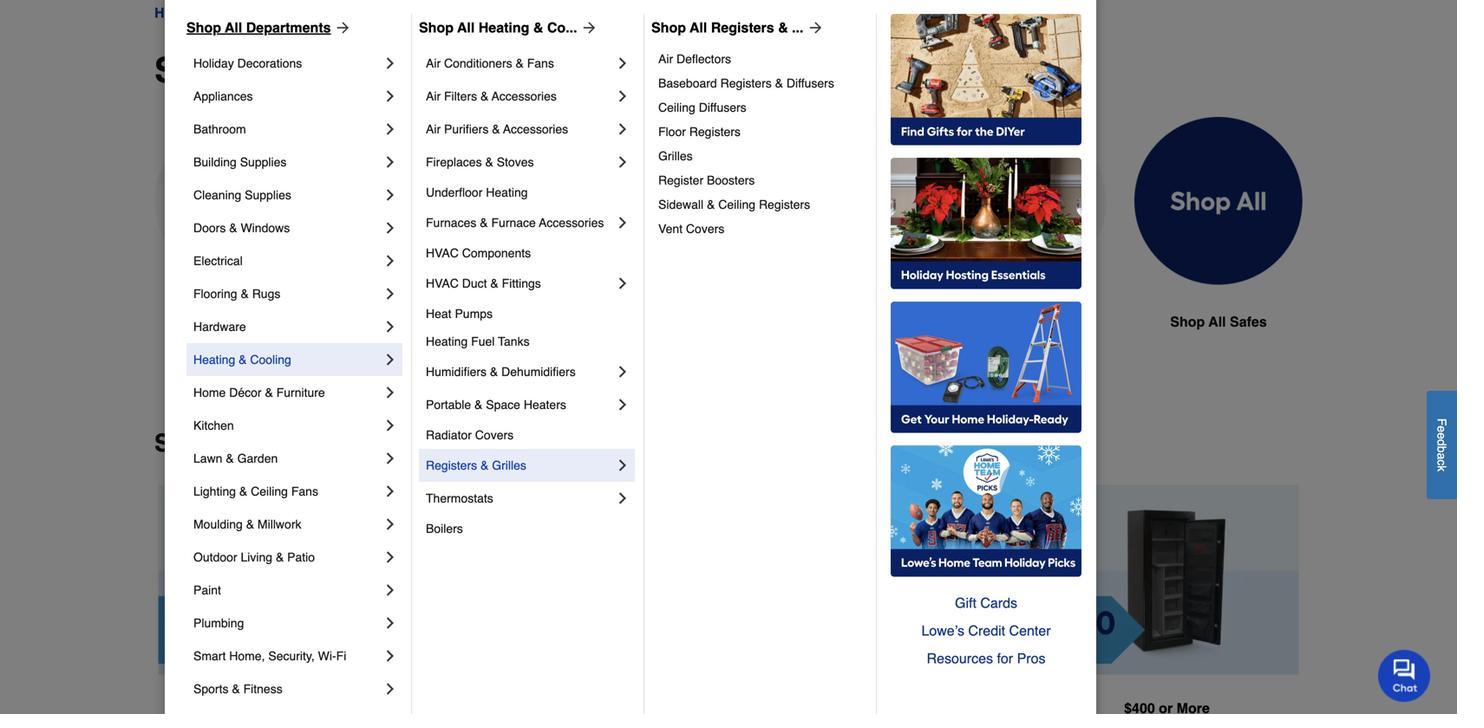 Task type: describe. For each thing, give the bounding box(es) containing it.
& down fuel
[[490, 365, 498, 379]]

home,
[[229, 650, 265, 664]]

smart
[[193, 650, 226, 664]]

doors & windows
[[193, 221, 290, 235]]

find gifts for the diyer. image
[[891, 14, 1082, 146]]

& right sports
[[232, 683, 240, 697]]

departments
[[246, 20, 331, 36]]

humidifiers & dehumidifiers link
[[426, 356, 614, 389]]

chevron right image for paint
[[382, 582, 399, 599]]

d
[[1435, 440, 1449, 446]]

shop all. image
[[1135, 117, 1303, 286]]

humidifiers
[[426, 365, 487, 379]]

cards
[[981, 596, 1018, 612]]

chevron right image for moulding & millwork
[[382, 516, 399, 534]]

chevron right image for kitchen
[[382, 417, 399, 435]]

smart home, security, wi-fi
[[193, 650, 346, 664]]

furniture
[[276, 386, 325, 400]]

tanks
[[498, 335, 530, 349]]

electrical
[[193, 254, 243, 268]]

home décor & furniture link
[[193, 376, 382, 409]]

shop all safes
[[1170, 314, 1267, 330]]

& inside "link"
[[239, 485, 247, 499]]

holiday
[[193, 56, 234, 70]]

& down register boosters
[[707, 198, 715, 212]]

chevron right image for outdoor living & patio
[[382, 549, 399, 566]]

cleaning supplies link
[[193, 179, 382, 212]]

price
[[329, 430, 388, 458]]

lowe's
[[922, 623, 965, 639]]

register boosters
[[658, 173, 755, 187]]

shop for shop all heating & co...
[[419, 20, 454, 36]]

covers for vent covers
[[686, 222, 725, 236]]

conditioners
[[444, 56, 512, 70]]

boosters
[[707, 173, 755, 187]]

air for air purifiers & accessories
[[426, 122, 441, 136]]

moulding & millwork link
[[193, 508, 382, 541]]

windows
[[241, 221, 290, 235]]

sports
[[193, 683, 229, 697]]

a tall black sports afield gun safe. image
[[350, 117, 519, 285]]

all for safes
[[1209, 314, 1226, 330]]

a black sentrysafe file safe with a key in the lock and the lid ajar. image
[[939, 117, 1107, 285]]

ceiling diffusers
[[658, 101, 747, 115]]

shop all registers & ... link
[[651, 17, 824, 38]]

chevron right image for lighting & ceiling fans
[[382, 483, 399, 501]]

b
[[1435, 446, 1449, 453]]

chevron right image for cleaning supplies
[[382, 187, 399, 204]]

outdoor living & patio
[[193, 551, 315, 565]]

purifiers
[[444, 122, 489, 136]]

hardware for the top hardware link
[[208, 5, 271, 21]]

millwork
[[258, 518, 301, 532]]

0 vertical spatial hardware link
[[208, 3, 271, 23]]

sidewall
[[658, 198, 704, 212]]

holiday decorations
[[193, 56, 302, 70]]

$400 or more. image
[[1035, 485, 1299, 676]]

baseboard registers & diffusers link
[[658, 71, 864, 95]]

file
[[990, 314, 1014, 330]]

heating up air conditioners & fans
[[479, 20, 530, 36]]

shop for shop all departments
[[187, 20, 221, 36]]

0 vertical spatial diffusers
[[787, 76, 834, 90]]

register boosters link
[[658, 168, 864, 193]]

all for heating
[[457, 20, 475, 36]]

vent covers link
[[658, 217, 864, 241]]

shop for shop all registers & ...
[[651, 20, 686, 36]]

home for home
[[154, 5, 193, 21]]

air deflectors link
[[658, 47, 864, 71]]

ceiling for sidewall & ceiling registers
[[718, 198, 756, 212]]

floor registers
[[658, 125, 741, 139]]

hvac components link
[[426, 239, 632, 267]]

& left patio
[[276, 551, 284, 565]]

outdoor living & patio link
[[193, 541, 382, 574]]

& left the millwork
[[246, 518, 254, 532]]

all for registers
[[690, 20, 707, 36]]

lighting & ceiling fans
[[193, 485, 318, 499]]

boilers link
[[426, 515, 632, 543]]

thermostats link
[[426, 482, 614, 515]]

home for home safes
[[591, 314, 629, 330]]

vent
[[658, 222, 683, 236]]

doors
[[193, 221, 226, 235]]

heat pumps link
[[426, 300, 632, 328]]

& right lawn
[[226, 452, 234, 466]]

registers up the air deflectors link
[[711, 20, 774, 36]]

chevron right image for electrical
[[382, 252, 399, 270]]

lowe's credit center link
[[891, 618, 1082, 645]]

& left furnace
[[480, 216, 488, 230]]

shop all departments link
[[187, 17, 352, 38]]

& left rugs
[[241, 287, 249, 301]]

registers up vent covers link
[[759, 198, 810, 212]]

shop safes by price
[[154, 430, 388, 458]]

heat pumps
[[426, 307, 493, 321]]

underfloor heating link
[[426, 179, 632, 206]]

radiator
[[426, 429, 472, 442]]

a black sentrysafe home safe with the door ajar. image
[[547, 117, 715, 285]]

air filters & accessories link
[[426, 80, 614, 113]]

& right the doors
[[229, 221, 237, 235]]

covers for radiator covers
[[475, 429, 514, 442]]

baseboard registers & diffusers
[[658, 76, 834, 90]]

arrow right image
[[804, 19, 824, 36]]

air purifiers & accessories
[[426, 122, 568, 136]]

appliances
[[193, 89, 253, 103]]

chevron right image for appliances
[[382, 88, 399, 105]]

living
[[241, 551, 272, 565]]

lawn & garden link
[[193, 442, 382, 475]]

accessories for air filters & accessories
[[492, 89, 557, 103]]

bathroom
[[193, 122, 246, 136]]

building supplies
[[193, 155, 287, 169]]

stoves
[[497, 155, 534, 169]]

heaters
[[524, 398, 566, 412]]

hvac for hvac components
[[426, 246, 459, 260]]

plumbing link
[[193, 607, 382, 640]]

fans for air conditioners & fans
[[527, 56, 554, 70]]

pros
[[1017, 651, 1046, 667]]

for
[[997, 651, 1013, 667]]

chevron right image for air conditioners & fans
[[614, 55, 632, 72]]

chevron right image for doors & windows
[[382, 219, 399, 237]]

chevron right image for lawn & garden
[[382, 450, 399, 468]]

shop all heating & co...
[[419, 20, 577, 36]]

furnaces
[[426, 216, 477, 230]]

lighting
[[193, 485, 236, 499]]

ceiling for lighting & ceiling fans
[[251, 485, 288, 499]]

chevron right image for portable & space heaters
[[614, 396, 632, 414]]

hvac for hvac duct & fittings
[[426, 277, 459, 291]]

credit
[[968, 623, 1005, 639]]

shop all heating & co... link
[[419, 17, 598, 38]]

smart home, security, wi-fi link
[[193, 640, 382, 673]]

appliances link
[[193, 80, 382, 113]]

vent covers
[[658, 222, 725, 236]]

& right filters
[[481, 89, 489, 103]]

moulding
[[193, 518, 243, 532]]

shop for shop safes by price
[[154, 430, 215, 458]]

chevron right image for registers & grilles
[[614, 457, 632, 475]]

air purifiers & accessories link
[[426, 113, 614, 146]]

...
[[792, 20, 804, 36]]

flooring & rugs link
[[193, 278, 382, 311]]

air for air conditioners & fans
[[426, 56, 441, 70]]

& right duct
[[490, 277, 499, 291]]

fans for lighting & ceiling fans
[[291, 485, 318, 499]]

dehumidifiers
[[502, 365, 576, 379]]

gift cards
[[955, 596, 1018, 612]]

furnaces & furnace accessories link
[[426, 206, 614, 239]]

chevron right image for humidifiers & dehumidifiers
[[614, 363, 632, 381]]

$200 to $400. image
[[743, 485, 1007, 676]]

baseboard
[[658, 76, 717, 90]]

shop for shop all safes
[[1170, 314, 1205, 330]]

decorations
[[237, 56, 302, 70]]

paint link
[[193, 574, 382, 607]]



Task type: locate. For each thing, give the bounding box(es) containing it.
wi-
[[318, 650, 336, 664]]

chevron right image for furnaces & furnace accessories
[[614, 214, 632, 232]]

chevron right image for hardware
[[382, 318, 399, 336]]

home décor & furniture
[[193, 386, 325, 400]]

0 vertical spatial fans
[[527, 56, 554, 70]]

1 vertical spatial accessories
[[503, 122, 568, 136]]

2 horizontal spatial shop
[[651, 20, 686, 36]]

cooling
[[250, 353, 291, 367]]

air filters & accessories
[[426, 89, 557, 103]]

lawn
[[193, 452, 222, 466]]

chevron right image for smart home, security, wi-fi
[[382, 648, 399, 665]]

& right purifiers at top
[[492, 122, 500, 136]]

furnace
[[491, 216, 536, 230]]

heating down gun safes
[[426, 335, 468, 349]]

chevron right image for heating & cooling
[[382, 351, 399, 369]]

heating up furnace
[[486, 186, 528, 200]]

portable & space heaters link
[[426, 389, 614, 422]]

bathroom link
[[193, 113, 382, 146]]

1 horizontal spatial ceiling
[[658, 101, 696, 115]]

& right lighting
[[239, 485, 247, 499]]

humidifiers & dehumidifiers
[[426, 365, 576, 379]]

hardware down flooring
[[193, 320, 246, 334]]

safes
[[287, 5, 322, 21], [154, 50, 247, 90], [252, 314, 289, 330], [432, 314, 469, 330], [633, 314, 670, 330], [1018, 314, 1055, 330], [1230, 314, 1267, 330], [222, 430, 287, 458]]

supplies for building supplies
[[240, 155, 287, 169]]

cleaning supplies
[[193, 188, 291, 202]]

1 horizontal spatial shop
[[1170, 314, 1205, 330]]

radiator covers
[[426, 429, 514, 442]]

2 vertical spatial ceiling
[[251, 485, 288, 499]]

home link
[[154, 3, 193, 23]]

air left conditioners
[[426, 56, 441, 70]]

& down radiator covers
[[481, 459, 489, 473]]

chevron right image for thermostats
[[614, 490, 632, 507]]

chevron right image
[[614, 88, 632, 105], [382, 121, 399, 138], [614, 121, 632, 138], [382, 154, 399, 171], [382, 187, 399, 204], [382, 252, 399, 270], [382, 318, 399, 336], [614, 363, 632, 381], [382, 384, 399, 402], [382, 417, 399, 435], [382, 483, 399, 501], [382, 516, 399, 534], [382, 681, 399, 698]]

holiday decorations link
[[193, 47, 382, 80]]

ceiling inside "link"
[[251, 485, 288, 499]]

chevron right image for building supplies
[[382, 154, 399, 171]]

ceiling down boosters
[[718, 198, 756, 212]]

0 horizontal spatial fans
[[291, 485, 318, 499]]

lawn & garden
[[193, 452, 278, 466]]

1 horizontal spatial arrow right image
[[577, 19, 598, 36]]

0 vertical spatial covers
[[686, 222, 725, 236]]

get your home holiday-ready. image
[[891, 302, 1082, 434]]

arrow right image inside shop all heating & co... link
[[577, 19, 598, 36]]

0 vertical spatial ceiling
[[658, 101, 696, 115]]

& up air filters & accessories link
[[516, 56, 524, 70]]

arrow right image up air conditioners & fans link
[[577, 19, 598, 36]]

safes link
[[287, 3, 322, 23]]

& right décor
[[265, 386, 273, 400]]

0 horizontal spatial home
[[154, 5, 193, 21]]

shop all safes link
[[1135, 117, 1303, 374]]

2 hvac from the top
[[426, 277, 459, 291]]

resources
[[927, 651, 993, 667]]

shop all departments
[[187, 20, 331, 36]]

hardware link up holiday decorations
[[208, 3, 271, 23]]

1 vertical spatial hardware
[[193, 320, 246, 334]]

0 vertical spatial grilles
[[658, 149, 693, 163]]

grilles
[[658, 149, 693, 163], [492, 459, 526, 473]]

chevron right image for air filters & accessories
[[614, 88, 632, 105]]

arrow right image for shop all heating & co...
[[577, 19, 598, 36]]

1 arrow right image from the left
[[331, 19, 352, 36]]

air left purifiers at top
[[426, 122, 441, 136]]

$100 to $200. image
[[450, 485, 715, 676]]

home safes
[[591, 314, 670, 330]]

fi
[[336, 650, 346, 664]]

grilles down the floor
[[658, 149, 693, 163]]

f
[[1435, 419, 1449, 426]]

1 horizontal spatial shop
[[419, 20, 454, 36]]

air for air filters & accessories
[[426, 89, 441, 103]]

1 hvac from the top
[[426, 246, 459, 260]]

air for air deflectors
[[658, 52, 673, 66]]

diffusers up floor registers
[[699, 101, 747, 115]]

1 vertical spatial home
[[591, 314, 629, 330]]

home for home décor & furniture
[[193, 386, 226, 400]]

e up d
[[1435, 426, 1449, 433]]

2 horizontal spatial home
[[591, 314, 629, 330]]

grilles up the thermostats link at the left bottom of the page
[[492, 459, 526, 473]]

hvac down furnaces
[[426, 246, 459, 260]]

chevron right image for hvac duct & fittings
[[614, 275, 632, 292]]

1 vertical spatial hvac
[[426, 277, 459, 291]]

hvac up heat
[[426, 277, 459, 291]]

décor
[[229, 386, 262, 400]]

heating down fireproof
[[193, 353, 235, 367]]

2 vertical spatial home
[[193, 386, 226, 400]]

chevron right image for bathroom
[[382, 121, 399, 138]]

doors & windows link
[[193, 212, 382, 245]]

home
[[154, 5, 193, 21], [591, 314, 629, 330], [193, 386, 226, 400]]

all for departments
[[225, 20, 242, 36]]

0 vertical spatial hvac
[[426, 246, 459, 260]]

1 vertical spatial diffusers
[[699, 101, 747, 115]]

register
[[658, 173, 704, 187]]

1 vertical spatial grilles
[[492, 459, 526, 473]]

heating fuel tanks
[[426, 335, 530, 349]]

gift
[[955, 596, 977, 612]]

1 vertical spatial fans
[[291, 485, 318, 499]]

1 horizontal spatial home
[[193, 386, 226, 400]]

e up "b"
[[1435, 433, 1449, 440]]

0 horizontal spatial shop
[[187, 20, 221, 36]]

hardware link
[[208, 3, 271, 23], [193, 311, 382, 344]]

plumbing
[[193, 617, 244, 631]]

a black sentrysafe fireproof safe. image
[[154, 117, 323, 285]]

chevron right image for air purifiers & accessories
[[614, 121, 632, 138]]

1 vertical spatial supplies
[[245, 188, 291, 202]]

2 e from the top
[[1435, 433, 1449, 440]]

arrow right image for shop all departments
[[331, 19, 352, 36]]

& left cooling on the left
[[239, 353, 247, 367]]

2 vertical spatial accessories
[[539, 216, 604, 230]]

electrical link
[[193, 245, 382, 278]]

accessories up hvac components link
[[539, 216, 604, 230]]

& left ...
[[778, 20, 788, 36]]

& left co...
[[533, 20, 543, 36]]

chevron right image for fireplaces & stoves
[[614, 154, 632, 171]]

arrow right image
[[331, 19, 352, 36], [577, 19, 598, 36]]

ceiling up the millwork
[[251, 485, 288, 499]]

fireproof
[[188, 314, 249, 330]]

registers down the air deflectors link
[[721, 76, 772, 90]]

3 shop from the left
[[651, 20, 686, 36]]

& left stoves
[[485, 155, 493, 169]]

registers down the radiator
[[426, 459, 477, 473]]

0 horizontal spatial diffusers
[[699, 101, 747, 115]]

kitchen
[[193, 419, 234, 433]]

chat invite button image
[[1378, 650, 1431, 703]]

arrow right image inside shop all departments link
[[331, 19, 352, 36]]

accessories for air purifiers & accessories
[[503, 122, 568, 136]]

hvac duct & fittings
[[426, 277, 541, 291]]

1 vertical spatial ceiling
[[718, 198, 756, 212]]

0 vertical spatial home
[[154, 5, 193, 21]]

covers down portable & space heaters
[[475, 429, 514, 442]]

0 horizontal spatial arrow right image
[[331, 19, 352, 36]]

shop up air deflectors
[[651, 20, 686, 36]]

patio
[[287, 551, 315, 565]]

hvac duct & fittings link
[[426, 267, 614, 300]]

kitchen link
[[193, 409, 382, 442]]

2 arrow right image from the left
[[577, 19, 598, 36]]

lighting & ceiling fans link
[[193, 475, 382, 508]]

0 horizontal spatial covers
[[475, 429, 514, 442]]

hardware link up cooling on the left
[[193, 311, 382, 344]]

underfloor heating
[[426, 186, 528, 200]]

2 shop from the left
[[419, 20, 454, 36]]

fitness
[[243, 683, 283, 697]]

0 horizontal spatial grilles
[[492, 459, 526, 473]]

& left space
[[475, 398, 483, 412]]

chevron right image for flooring & rugs
[[382, 285, 399, 303]]

shop up conditioners
[[419, 20, 454, 36]]

hardware
[[208, 5, 271, 21], [193, 320, 246, 334]]

deflectors
[[677, 52, 731, 66]]

0 vertical spatial shop
[[1170, 314, 1205, 330]]

1 shop from the left
[[187, 20, 221, 36]]

paint
[[193, 584, 221, 598]]

1 vertical spatial shop
[[154, 430, 215, 458]]

pumps
[[455, 307, 493, 321]]

diffusers down the air deflectors link
[[787, 76, 834, 90]]

heating & cooling link
[[193, 344, 382, 376]]

fireplaces
[[426, 155, 482, 169]]

fans up air filters & accessories link
[[527, 56, 554, 70]]

1 horizontal spatial fans
[[527, 56, 554, 70]]

chevron right image for holiday decorations
[[382, 55, 399, 72]]

1 vertical spatial covers
[[475, 429, 514, 442]]

supplies up windows
[[245, 188, 291, 202]]

hardware up holiday decorations
[[208, 5, 271, 21]]

1 e from the top
[[1435, 426, 1449, 433]]

f e e d b a c k
[[1435, 419, 1449, 472]]

chevron right image for sports & fitness
[[382, 681, 399, 698]]

building supplies link
[[193, 146, 382, 179]]

a black honeywell chest safe with the top open. image
[[743, 117, 911, 285]]

moulding & millwork
[[193, 518, 301, 532]]

chevron right image for home décor & furniture
[[382, 384, 399, 402]]

0 vertical spatial accessories
[[492, 89, 557, 103]]

1 vertical spatial hardware link
[[193, 311, 382, 344]]

ceiling up the floor
[[658, 101, 696, 115]]

heating fuel tanks link
[[426, 328, 632, 356]]

air conditioners & fans link
[[426, 47, 614, 80]]

holiday hosting essentials. image
[[891, 158, 1082, 290]]

sports & fitness
[[193, 683, 283, 697]]

chevron right image for plumbing
[[382, 615, 399, 632]]

0 vertical spatial hardware
[[208, 5, 271, 21]]

supplies for cleaning supplies
[[245, 188, 291, 202]]

a
[[1435, 453, 1449, 460]]

& down the air deflectors link
[[775, 76, 783, 90]]

supplies up cleaning supplies
[[240, 155, 287, 169]]

0 horizontal spatial ceiling
[[251, 485, 288, 499]]

hardware for bottommost hardware link
[[193, 320, 246, 334]]

portable & space heaters
[[426, 398, 566, 412]]

1 horizontal spatial covers
[[686, 222, 725, 236]]

accessories down air filters & accessories link
[[503, 122, 568, 136]]

components
[[462, 246, 531, 260]]

floor registers link
[[658, 120, 864, 144]]

0 horizontal spatial shop
[[154, 430, 215, 458]]

shop up holiday
[[187, 20, 221, 36]]

air left filters
[[426, 89, 441, 103]]

space
[[486, 398, 520, 412]]

registers down the ceiling diffusers
[[689, 125, 741, 139]]

thermostats
[[426, 492, 493, 506]]

fans up moulding & millwork link
[[291, 485, 318, 499]]

accessories for furnaces & furnace accessories
[[539, 216, 604, 230]]

outdoor
[[193, 551, 237, 565]]

1 horizontal spatial grilles
[[658, 149, 693, 163]]

hvac
[[426, 246, 459, 260], [426, 277, 459, 291]]

arrow right image right safes "link"
[[331, 19, 352, 36]]

by
[[293, 430, 322, 458]]

garden
[[237, 452, 278, 466]]

covers down sidewall
[[686, 222, 725, 236]]

supplies
[[240, 155, 287, 169], [245, 188, 291, 202]]

ceiling diffusers link
[[658, 95, 864, 120]]

lowe's home team holiday picks. image
[[891, 446, 1082, 578]]

2 horizontal spatial ceiling
[[718, 198, 756, 212]]

1 horizontal spatial diffusers
[[787, 76, 834, 90]]

$99 or less. image
[[158, 485, 422, 676]]

air up the baseboard
[[658, 52, 673, 66]]

accessories up air purifiers & accessories link in the top left of the page
[[492, 89, 557, 103]]

fans inside "link"
[[291, 485, 318, 499]]

chevron right image
[[382, 55, 399, 72], [614, 55, 632, 72], [382, 88, 399, 105], [614, 154, 632, 171], [614, 214, 632, 232], [382, 219, 399, 237], [614, 275, 632, 292], [382, 285, 399, 303], [382, 351, 399, 369], [614, 396, 632, 414], [382, 450, 399, 468], [614, 457, 632, 475], [614, 490, 632, 507], [382, 549, 399, 566], [382, 582, 399, 599], [382, 615, 399, 632], [382, 648, 399, 665]]

0 vertical spatial supplies
[[240, 155, 287, 169]]

air
[[658, 52, 673, 66], [426, 56, 441, 70], [426, 89, 441, 103], [426, 122, 441, 136]]



Task type: vqa. For each thing, say whether or not it's contained in the screenshot.
Grilles to the top
yes



